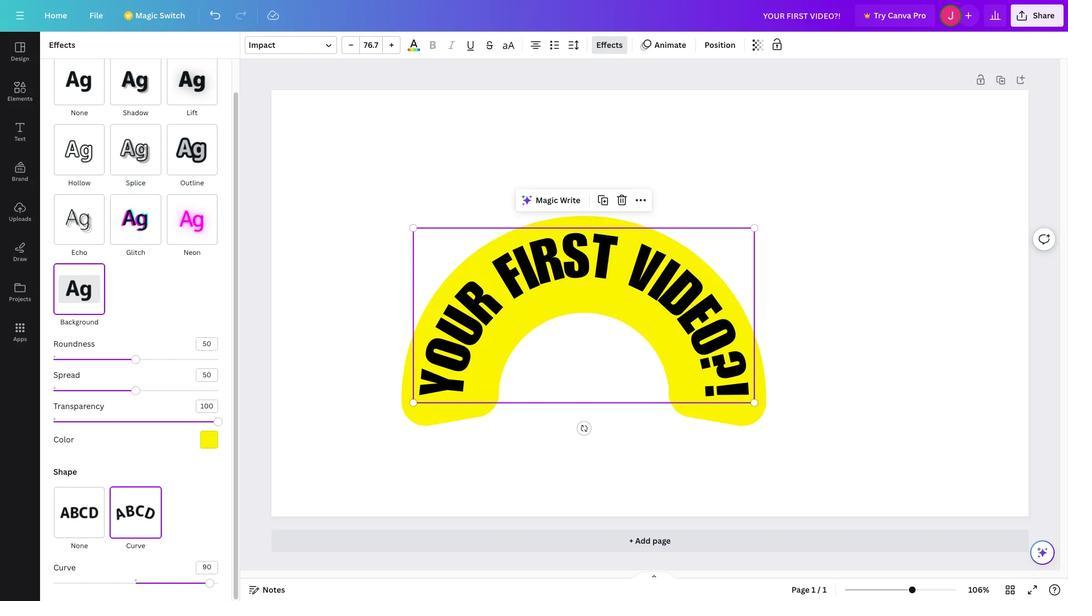 Task type: vqa. For each thing, say whether or not it's contained in the screenshot.
Neon
yes



Task type: describe. For each thing, give the bounding box(es) containing it.
uploads button
[[0, 192, 40, 232]]

hollow button
[[53, 124, 105, 189]]

page
[[792, 584, 810, 595]]

106% button
[[961, 581, 997, 599]]

outline
[[180, 178, 204, 187]]

page
[[653, 535, 671, 546]]

add
[[636, 535, 651, 546]]

106%
[[969, 584, 990, 595]]

magic switch button
[[116, 4, 194, 27]]

lift button
[[166, 54, 218, 119]]

+ add page button
[[272, 530, 1029, 552]]

notes
[[263, 584, 285, 595]]

impact button
[[245, 36, 337, 54]]

1 1 from the left
[[812, 584, 816, 595]]

shadow button
[[110, 54, 162, 119]]

text
[[14, 135, 26, 142]]

shape
[[53, 467, 77, 477]]

hollow
[[68, 178, 91, 187]]

roundness
[[53, 339, 95, 349]]

t
[[586, 233, 618, 297]]

apps button
[[0, 312, 40, 352]]

background button
[[53, 263, 105, 329]]

canva assistant image
[[1036, 546, 1050, 559]]

none for curve
[[71, 541, 88, 550]]

canva
[[888, 10, 912, 21]]

splice button
[[110, 124, 162, 189]]

none button for shadow
[[53, 54, 105, 119]]

file button
[[81, 4, 112, 27]]

projects button
[[0, 272, 40, 312]]

brand button
[[0, 152, 40, 192]]

none for shadow
[[71, 108, 88, 118]]

elements button
[[0, 72, 40, 112]]

s
[[561, 233, 592, 295]]

try canva pro button
[[855, 4, 936, 27]]

outline button
[[166, 124, 218, 189]]

none button for curve
[[53, 487, 105, 552]]

spread
[[53, 370, 80, 380]]

design
[[11, 55, 29, 62]]

1 horizontal spatial i
[[637, 258, 682, 316]]

home link
[[36, 4, 76, 27]]

magic for magic switch
[[135, 10, 158, 21]]

v
[[616, 243, 667, 310]]

file
[[89, 10, 103, 21]]

+
[[630, 535, 634, 546]]

uploads
[[9, 215, 31, 223]]

switch
[[160, 10, 185, 21]]

apps
[[13, 335, 27, 343]]

glitch
[[126, 248, 145, 257]]

curve inside button
[[126, 541, 145, 550]]

magic write
[[536, 195, 581, 205]]

/
[[818, 584, 821, 595]]

0 horizontal spatial i
[[511, 245, 548, 306]]

neon
[[184, 248, 201, 257]]

brand
[[12, 175, 28, 183]]

magic switch
[[135, 10, 185, 21]]

glitch button
[[110, 194, 162, 259]]

pro
[[914, 10, 927, 21]]

splice
[[126, 178, 146, 187]]

draw button
[[0, 232, 40, 272]]

write
[[560, 195, 581, 205]]

d
[[645, 268, 708, 332]]

transparency
[[53, 401, 104, 411]]

notes button
[[245, 581, 290, 599]]

y
[[419, 369, 482, 401]]

draw
[[13, 255, 27, 263]]

background
[[60, 317, 99, 327]]

Roundness text field
[[196, 338, 218, 350]]

0 horizontal spatial curve
[[53, 562, 76, 573]]



Task type: locate. For each thing, give the bounding box(es) containing it.
1
[[812, 584, 816, 595], [823, 584, 827, 595]]

0 horizontal spatial magic
[[135, 10, 158, 21]]

echo button
[[53, 194, 105, 259]]

1 none button from the top
[[53, 54, 105, 119]]

magic left switch
[[135, 10, 158, 21]]

try canva pro
[[874, 10, 927, 21]]

neon button
[[166, 194, 218, 259]]

#ffed00 image
[[200, 431, 218, 449]]

0 horizontal spatial effects
[[49, 40, 75, 50]]

effects down home 'link'
[[49, 40, 75, 50]]

1 effects from the left
[[49, 40, 75, 50]]

curve
[[126, 541, 145, 550], [53, 562, 76, 573]]

1 horizontal spatial curve
[[126, 541, 145, 550]]

magic for magic write
[[536, 195, 558, 205]]

projects
[[9, 295, 31, 303]]

none button
[[53, 54, 105, 119], [53, 487, 105, 552]]

main menu bar
[[0, 0, 1069, 32]]

2 none from the top
[[71, 541, 88, 550]]

1 vertical spatial none button
[[53, 487, 105, 552]]

elements
[[7, 95, 33, 102]]

shape element
[[53, 467, 218, 592]]

none inside shape element
[[71, 541, 88, 550]]

shadow
[[123, 108, 149, 118]]

1 horizontal spatial o
[[672, 315, 740, 367]]

0 horizontal spatial r
[[453, 277, 517, 339]]

1 none from the top
[[71, 108, 88, 118]]

try
[[874, 10, 886, 21]]

1 vertical spatial none
[[71, 541, 88, 550]]

1 vertical spatial magic
[[536, 195, 558, 205]]

curve button
[[110, 487, 162, 552]]

0 vertical spatial magic
[[135, 10, 158, 21]]

1 horizontal spatial effects
[[597, 40, 623, 50]]

1 horizontal spatial r
[[528, 235, 571, 302]]

1 left /
[[812, 584, 816, 595]]

0 horizontal spatial 1
[[812, 584, 816, 595]]

1 horizontal spatial 1
[[823, 584, 827, 595]]

0 horizontal spatial o
[[423, 334, 490, 381]]

share button
[[1011, 4, 1064, 27]]

echo
[[71, 248, 87, 257]]

magic inside main "menu bar"
[[135, 10, 158, 21]]

group
[[342, 36, 401, 54]]

effects
[[49, 40, 75, 50], [597, 40, 623, 50]]

Spread text field
[[196, 369, 218, 381]]

0 vertical spatial none
[[71, 108, 88, 118]]

u
[[434, 303, 502, 359]]

f
[[490, 252, 539, 315]]

0 vertical spatial curve
[[126, 541, 145, 550]]

2 none button from the top
[[53, 487, 105, 552]]

page 1 / 1
[[792, 584, 827, 595]]

2 1 from the left
[[823, 584, 827, 595]]

#ffed00 image
[[200, 431, 218, 449]]

text button
[[0, 112, 40, 152]]

magic
[[135, 10, 158, 21], [536, 195, 558, 205]]

1 horizontal spatial magic
[[536, 195, 558, 205]]

color
[[53, 434, 74, 445]]

i
[[511, 245, 548, 306], [637, 258, 682, 316]]

position
[[705, 40, 736, 50]]

0 vertical spatial none button
[[53, 54, 105, 119]]

r
[[528, 235, 571, 302], [453, 277, 517, 339]]

position button
[[701, 36, 740, 54]]

1 right /
[[823, 584, 827, 595]]

animate
[[655, 40, 687, 50]]

lift
[[187, 108, 198, 118]]

home
[[45, 10, 67, 21]]

Curve text field
[[196, 561, 218, 574]]

effects left the animate dropdown button
[[597, 40, 623, 50]]

?
[[682, 347, 748, 389]]

magic write button
[[518, 191, 585, 209]]

animate button
[[637, 36, 691, 54]]

Transparency text field
[[196, 400, 218, 413]]

effects button
[[592, 36, 628, 54]]

– – number field
[[363, 40, 379, 50]]

share
[[1033, 10, 1055, 21]]

show pages image
[[628, 571, 681, 580]]

+ add page
[[630, 535, 671, 546]]

!
[[688, 381, 749, 400]]

none
[[71, 108, 88, 118], [71, 541, 88, 550]]

o
[[672, 315, 740, 367], [423, 334, 490, 381]]

2 effects from the left
[[597, 40, 623, 50]]

Design title text field
[[755, 4, 851, 27]]

color range image
[[408, 49, 420, 51]]

side panel tab list
[[0, 32, 40, 352]]

magic left write
[[536, 195, 558, 205]]

design button
[[0, 32, 40, 72]]

effects inside dropdown button
[[597, 40, 623, 50]]

e
[[662, 292, 724, 346]]

impact
[[249, 40, 275, 50]]

1 vertical spatial curve
[[53, 562, 76, 573]]



